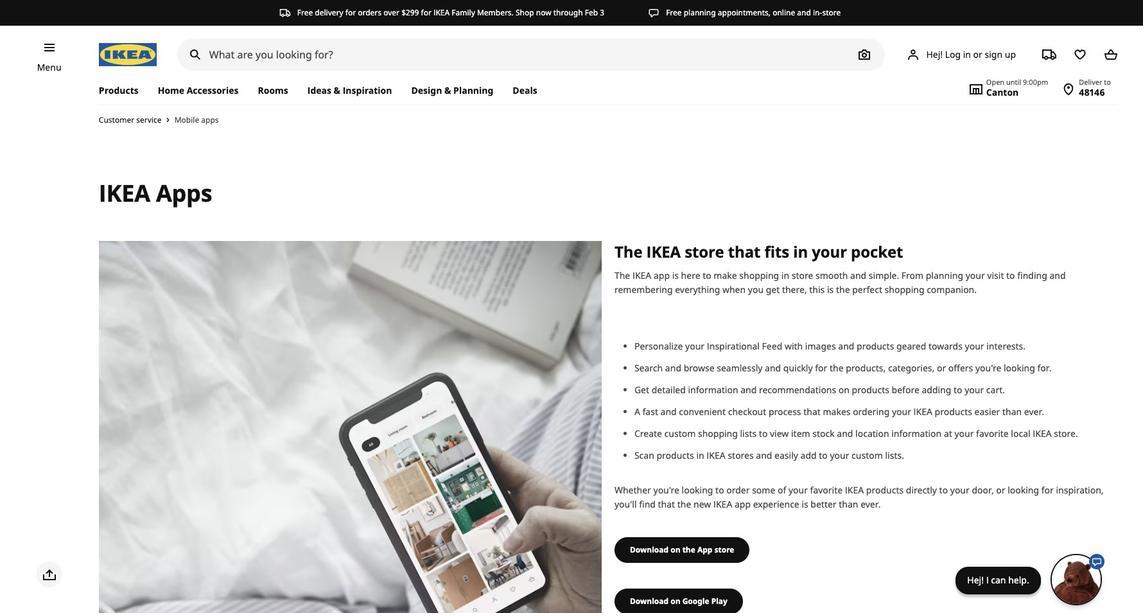 Task type: describe. For each thing, give the bounding box(es) containing it.
inspiration
[[343, 84, 392, 96]]

& for design
[[445, 84, 451, 96]]

everything
[[675, 283, 721, 295]]

get detailed information and recommendations on products before adding to your cart.
[[635, 383, 1006, 396]]

create
[[635, 427, 663, 439]]

adding
[[922, 383, 952, 396]]

deliver to 48146
[[1080, 77, 1112, 98]]

you
[[749, 283, 764, 295]]

the ikea store that fits in your pocket
[[615, 241, 904, 262]]

free planning appointments, online and in-store link
[[648, 7, 841, 19]]

perfect
[[853, 283, 883, 295]]

view
[[770, 427, 789, 439]]

and right fast
[[661, 405, 677, 417]]

mobile apps
[[175, 114, 219, 125]]

interests.
[[987, 340, 1026, 352]]

family
[[452, 7, 475, 18]]

products,
[[846, 362, 886, 374]]

deliver
[[1080, 77, 1103, 87]]

Search by product text field
[[177, 39, 886, 71]]

0 horizontal spatial custom
[[665, 427, 696, 439]]

design
[[412, 84, 442, 96]]

your up offers
[[966, 340, 985, 352]]

lists
[[741, 427, 757, 439]]

download for download on the app store
[[630, 544, 669, 555]]

ideas & inspiration
[[308, 84, 392, 96]]

in inside 'hej! log in or sign up' link
[[964, 48, 972, 60]]

is for make
[[828, 283, 834, 295]]

local
[[1012, 427, 1031, 439]]

hej! log in or sign up
[[927, 48, 1017, 60]]

google
[[683, 595, 710, 606]]

to right add
[[819, 449, 828, 461]]

customer service
[[99, 115, 162, 125]]

i
[[987, 574, 989, 586]]

stock
[[813, 427, 835, 439]]

feed
[[763, 340, 783, 352]]

home accessories
[[158, 84, 239, 96]]

find
[[640, 498, 656, 510]]

make
[[714, 269, 738, 281]]

you'll
[[615, 498, 637, 510]]

0 vertical spatial planning
[[684, 7, 716, 18]]

and right stock
[[838, 427, 854, 439]]

ideas
[[308, 84, 332, 96]]

ever. inside the whether you're looking to order some of your favorite ikea products directly to your door, or looking for inspiration, you'll find that the new ikea app experience is better than ever.
[[861, 498, 881, 510]]

your right of
[[789, 484, 808, 496]]

and down feed
[[765, 362, 782, 374]]

when
[[723, 283, 746, 295]]

create custom shopping lists to view item stock and location information at your favorite local ikea store.
[[635, 427, 1081, 439]]

store inside free planning appointments, online and in-store link
[[823, 7, 841, 18]]

easier
[[975, 405, 1001, 417]]

new
[[694, 498, 712, 510]]

products up at
[[935, 405, 973, 417]]

directly
[[907, 484, 938, 496]]

process
[[769, 405, 802, 417]]

0 vertical spatial that
[[728, 241, 761, 262]]

open until 9:00pm canton
[[987, 77, 1049, 98]]

cart.
[[987, 383, 1006, 396]]

ikea inside the ikea app is here to make shopping in store smooth and simple. from planning your visit to finding and remembering everything when you get there, this is the perfect shopping companion.
[[633, 269, 652, 281]]

smooth
[[816, 269, 849, 281]]

free planning appointments, online and in-store
[[666, 7, 841, 18]]

products right scan
[[657, 449, 695, 461]]

0 vertical spatial or
[[974, 48, 983, 60]]

offers
[[949, 362, 974, 374]]

ideas & inspiration link
[[298, 77, 402, 104]]

deals link
[[503, 77, 547, 104]]

free delivery for orders over $299 for ikea family members. shop now through feb 3
[[297, 7, 605, 18]]

your left cart.
[[965, 383, 985, 396]]

some
[[753, 484, 776, 496]]

at
[[945, 427, 953, 439]]

home accessories link
[[148, 77, 248, 104]]

$299
[[402, 7, 419, 18]]

detailed
[[652, 383, 686, 396]]

for.
[[1038, 362, 1052, 374]]

service
[[136, 115, 162, 125]]

home
[[158, 84, 184, 96]]

hej! log in or sign up link
[[891, 42, 1032, 67]]

looking left 'for.'
[[1004, 362, 1036, 374]]

categories,
[[889, 362, 935, 374]]

the ikea app is here to make shopping in store smooth and simple. from planning your visit to finding and remembering everything when you get there, this is the perfect shopping companion.
[[615, 269, 1066, 295]]

to right here at the top right
[[703, 269, 712, 281]]

here
[[682, 269, 701, 281]]

products up "ordering"
[[852, 383, 890, 396]]

your down before
[[893, 405, 912, 417]]

scan
[[635, 449, 655, 461]]

add
[[801, 449, 817, 461]]

person holding a phone with an ikea app, sitting with coffee in their hand. image
[[99, 241, 602, 613]]

delivery
[[315, 7, 344, 18]]

& for ideas
[[334, 84, 341, 96]]

your up browse in the right bottom of the page
[[686, 340, 705, 352]]

and up detailed
[[666, 362, 682, 374]]

now
[[536, 7, 552, 18]]

rooms link
[[248, 77, 298, 104]]

easily
[[775, 449, 799, 461]]

download for download on google play
[[630, 595, 669, 606]]

menu
[[37, 61, 61, 73]]

to right lists
[[759, 427, 768, 439]]

seamlessly
[[717, 362, 763, 374]]

0 vertical spatial ever.
[[1025, 405, 1045, 417]]

3
[[600, 7, 605, 18]]

the inside the whether you're looking to order some of your favorite ikea products directly to your door, or looking for inspiration, you'll find that the new ikea app experience is better than ever.
[[678, 498, 692, 510]]

visit
[[988, 269, 1005, 281]]

to right directly
[[940, 484, 949, 496]]

better
[[811, 498, 837, 510]]

customer
[[99, 115, 134, 125]]

and right finding
[[1050, 269, 1066, 281]]

play
[[712, 595, 728, 606]]

open
[[987, 77, 1005, 87]]

sign
[[985, 48, 1003, 60]]

1 vertical spatial or
[[938, 362, 947, 374]]

1 vertical spatial information
[[892, 427, 942, 439]]

1 vertical spatial shopping
[[885, 283, 925, 295]]

0 vertical spatial is
[[673, 269, 679, 281]]

and up "perfect"
[[851, 269, 867, 281]]

0 vertical spatial on
[[839, 383, 850, 396]]

before
[[892, 383, 920, 396]]

app
[[698, 544, 713, 555]]

ikea apps
[[99, 177, 212, 209]]

download on google play button
[[615, 588, 743, 613]]

store inside the ikea app is here to make shopping in store smooth and simple. from planning your visit to finding and remembering everything when you get there, this is the perfect shopping companion.
[[792, 269, 814, 281]]

from
[[902, 269, 924, 281]]

convenient
[[679, 405, 726, 417]]



Task type: locate. For each thing, give the bounding box(es) containing it.
0 horizontal spatial hej!
[[927, 48, 943, 60]]

in
[[964, 48, 972, 60], [794, 241, 808, 262], [782, 269, 790, 281], [697, 449, 705, 461]]

store up there,
[[792, 269, 814, 281]]

than right better
[[839, 498, 859, 510]]

2 download from the top
[[630, 595, 669, 606]]

looking right door,
[[1008, 484, 1040, 496]]

planning inside the ikea app is here to make shopping in store smooth and simple. from planning your visit to finding and remembering everything when you get there, this is the perfect shopping companion.
[[926, 269, 964, 281]]

remembering
[[615, 283, 673, 295]]

0 horizontal spatial app
[[654, 269, 670, 281]]

0 vertical spatial you're
[[976, 362, 1002, 374]]

apps
[[201, 114, 219, 125]]

looking up new
[[682, 484, 714, 496]]

2 vertical spatial is
[[802, 498, 809, 510]]

app inside the ikea app is here to make shopping in store smooth and simple. from planning your visit to finding and remembering everything when you get there, this is the perfect shopping companion.
[[654, 269, 670, 281]]

or right door,
[[997, 484, 1006, 496]]

whether you're looking to order some of your favorite ikea products directly to your door, or looking for inspiration, you'll find that the new ikea app experience is better than ever.
[[615, 484, 1104, 510]]

& right the ideas at top
[[334, 84, 341, 96]]

to right deliver
[[1105, 77, 1112, 87]]

your up the smooth
[[812, 241, 848, 262]]

for
[[346, 7, 356, 18], [421, 7, 432, 18], [816, 362, 828, 374], [1042, 484, 1054, 496]]

free for free planning appointments, online and in-store
[[666, 7, 682, 18]]

in inside the ikea app is here to make shopping in store smooth and simple. from planning your visit to finding and remembering everything when you get there, this is the perfect shopping companion.
[[782, 269, 790, 281]]

the inside the ikea app is here to make shopping in store smooth and simple. from planning your visit to finding and remembering everything when you get there, this is the perfect shopping companion.
[[615, 269, 631, 281]]

ikea
[[434, 7, 450, 18], [99, 177, 150, 209], [647, 241, 681, 262], [633, 269, 652, 281], [914, 405, 933, 417], [1033, 427, 1052, 439], [707, 449, 726, 461], [846, 484, 864, 496], [714, 498, 733, 510]]

1 the from the top
[[615, 241, 643, 262]]

on inside "button"
[[671, 595, 681, 606]]

1 vertical spatial custom
[[852, 449, 883, 461]]

1 vertical spatial that
[[804, 405, 821, 417]]

1 vertical spatial ever.
[[861, 498, 881, 510]]

hej! left log
[[927, 48, 943, 60]]

0 horizontal spatial ever.
[[861, 498, 881, 510]]

0 horizontal spatial you're
[[654, 484, 680, 496]]

2 vertical spatial that
[[658, 498, 675, 510]]

stores
[[728, 449, 754, 461]]

of
[[778, 484, 787, 496]]

the down the personalize your inspirational feed with images and products geared towards your interests.
[[830, 362, 844, 374]]

planning up companion.
[[926, 269, 964, 281]]

download inside "button"
[[630, 595, 669, 606]]

this
[[810, 283, 825, 295]]

1 vertical spatial download
[[630, 595, 669, 606]]

personalize your inspirational feed with images and products geared towards your interests.
[[635, 340, 1026, 352]]

hej! for hej! log in or sign up
[[927, 48, 943, 60]]

1 horizontal spatial information
[[892, 427, 942, 439]]

download on the app store button
[[615, 537, 750, 563]]

for left orders
[[346, 7, 356, 18]]

experience
[[754, 498, 800, 510]]

& right design
[[445, 84, 451, 96]]

0 vertical spatial than
[[1003, 405, 1023, 417]]

on left google
[[671, 595, 681, 606]]

canton
[[987, 86, 1019, 98]]

0 horizontal spatial or
[[938, 362, 947, 374]]

2 horizontal spatial shopping
[[885, 283, 925, 295]]

download down find
[[630, 544, 669, 555]]

2 horizontal spatial is
[[828, 283, 834, 295]]

app inside the whether you're looking to order some of your favorite ikea products directly to your door, or looking for inspiration, you'll find that the new ikea app experience is better than ever.
[[735, 498, 751, 510]]

free
[[297, 7, 313, 18], [666, 7, 682, 18]]

favorite inside the whether you're looking to order some of your favorite ikea products directly to your door, or looking for inspiration, you'll find that the new ikea app experience is better than ever.
[[811, 484, 843, 496]]

store right online
[[823, 7, 841, 18]]

is left better
[[802, 498, 809, 510]]

0 vertical spatial custom
[[665, 427, 696, 439]]

download on the app store
[[630, 544, 735, 555]]

rooms
[[258, 84, 288, 96]]

pocket
[[852, 241, 904, 262]]

1 vertical spatial app
[[735, 498, 751, 510]]

0 horizontal spatial that
[[658, 498, 675, 510]]

and left easily
[[757, 449, 773, 461]]

store
[[823, 7, 841, 18], [685, 241, 725, 262], [792, 269, 814, 281], [715, 544, 735, 555]]

1 horizontal spatial than
[[1003, 405, 1023, 417]]

1 horizontal spatial favorite
[[977, 427, 1009, 439]]

the left the app
[[683, 544, 696, 555]]

for left inspiration,
[[1042, 484, 1054, 496]]

ever. up the local
[[1025, 405, 1045, 417]]

to left order
[[716, 484, 725, 496]]

0 vertical spatial download
[[630, 544, 669, 555]]

1 vertical spatial hej!
[[968, 574, 984, 586]]

free for free delivery for orders over $299 for ikea family members. shop now through feb 3
[[297, 7, 313, 18]]

1 vertical spatial on
[[671, 544, 681, 555]]

download inside 'button'
[[630, 544, 669, 555]]

0 horizontal spatial planning
[[684, 7, 716, 18]]

planning
[[684, 7, 716, 18], [926, 269, 964, 281]]

1 vertical spatial than
[[839, 498, 859, 510]]

store right the app
[[715, 544, 735, 555]]

over
[[384, 7, 400, 18]]

store.
[[1055, 427, 1079, 439]]

fits
[[765, 241, 790, 262]]

planning left the appointments,
[[684, 7, 716, 18]]

shop
[[516, 7, 534, 18]]

than inside the whether you're looking to order some of your favorite ikea products directly to your door, or looking for inspiration, you'll find that the new ikea app experience is better than ever.
[[839, 498, 859, 510]]

0 horizontal spatial favorite
[[811, 484, 843, 496]]

1 horizontal spatial is
[[802, 498, 809, 510]]

1 vertical spatial favorite
[[811, 484, 843, 496]]

a
[[635, 405, 641, 417]]

in right log
[[964, 48, 972, 60]]

design & planning
[[412, 84, 494, 96]]

1 horizontal spatial &
[[445, 84, 451, 96]]

is inside the whether you're looking to order some of your favorite ikea products directly to your door, or looking for inspiration, you'll find that the new ikea app experience is better than ever.
[[802, 498, 809, 510]]

1 horizontal spatial planning
[[926, 269, 964, 281]]

None search field
[[177, 39, 886, 71]]

free inside free delivery for orders over $299 for ikea family members. shop now through feb 3 link
[[297, 7, 313, 18]]

information up lists.
[[892, 427, 942, 439]]

for down images
[[816, 362, 828, 374]]

geared
[[897, 340, 927, 352]]

search
[[635, 362, 663, 374]]

your
[[812, 241, 848, 262], [966, 269, 986, 281], [686, 340, 705, 352], [966, 340, 985, 352], [965, 383, 985, 396], [893, 405, 912, 417], [955, 427, 975, 439], [831, 449, 850, 461], [789, 484, 808, 496], [951, 484, 970, 496]]

1 vertical spatial the
[[615, 269, 631, 281]]

accessories
[[187, 84, 239, 96]]

your down stock
[[831, 449, 850, 461]]

9:00pm
[[1024, 77, 1049, 87]]

on
[[839, 383, 850, 396], [671, 544, 681, 555], [671, 595, 681, 606]]

0 horizontal spatial &
[[334, 84, 341, 96]]

inspirational
[[707, 340, 760, 352]]

is left here at the top right
[[673, 269, 679, 281]]

favorite down easier
[[977, 427, 1009, 439]]

2 horizontal spatial or
[[997, 484, 1006, 496]]

companion.
[[927, 283, 977, 295]]

store inside download on the app store 'button'
[[715, 544, 735, 555]]

customer service link
[[99, 115, 162, 125]]

images
[[806, 340, 836, 352]]

1 free from the left
[[297, 7, 313, 18]]

1 vertical spatial you're
[[654, 484, 680, 496]]

design & planning link
[[402, 77, 503, 104]]

1 vertical spatial is
[[828, 283, 834, 295]]

for right $299 at the left
[[421, 7, 432, 18]]

0 vertical spatial the
[[615, 241, 643, 262]]

and left in-
[[798, 7, 812, 18]]

members.
[[477, 7, 514, 18]]

through
[[554, 7, 583, 18]]

2 vertical spatial shopping
[[698, 427, 738, 439]]

the for the ikea store that fits in your pocket
[[615, 241, 643, 262]]

2 the from the top
[[615, 269, 631, 281]]

you're up cart.
[[976, 362, 1002, 374]]

hej! left i
[[968, 574, 984, 586]]

free delivery for orders over $299 for ikea family members. shop now through feb 3 link
[[279, 7, 605, 19]]

your left door,
[[951, 484, 970, 496]]

hej! for hej! i can help.
[[968, 574, 984, 586]]

inspiration,
[[1057, 484, 1104, 496]]

the for the ikea app is here to make shopping in store smooth and simple. from planning your visit to finding and remembering everything when you get there, this is the perfect shopping companion.
[[615, 269, 631, 281]]

shopping up you
[[740, 269, 780, 281]]

0 horizontal spatial is
[[673, 269, 679, 281]]

and up checkout
[[741, 383, 757, 396]]

ikea logotype, go to start page image
[[99, 43, 157, 66]]

you're inside the whether you're looking to order some of your favorite ikea products directly to your door, or looking for inspiration, you'll find that the new ikea app experience is better than ever.
[[654, 484, 680, 496]]

in left stores
[[697, 449, 705, 461]]

is for of
[[802, 498, 809, 510]]

item
[[792, 427, 811, 439]]

1 horizontal spatial hej!
[[968, 574, 984, 586]]

mobile
[[175, 114, 199, 125]]

1 horizontal spatial free
[[666, 7, 682, 18]]

products up products,
[[857, 340, 895, 352]]

products inside the whether you're looking to order some of your favorite ikea products directly to your door, or looking for inspiration, you'll find that the new ikea app experience is better than ever.
[[867, 484, 904, 496]]

or left sign
[[974, 48, 983, 60]]

0 horizontal spatial free
[[297, 7, 313, 18]]

to right adding
[[954, 383, 963, 396]]

on left the app
[[671, 544, 681, 555]]

scan products in ikea stores and easily add to your custom lists.
[[635, 449, 905, 461]]

is
[[673, 269, 679, 281], [828, 283, 834, 295], [802, 498, 809, 510]]

is right this at the right top of the page
[[828, 283, 834, 295]]

1 horizontal spatial app
[[735, 498, 751, 510]]

fast
[[643, 405, 659, 417]]

than up the local
[[1003, 405, 1023, 417]]

products
[[99, 84, 139, 96]]

hej! inside button
[[968, 574, 984, 586]]

the left new
[[678, 498, 692, 510]]

in right fits
[[794, 241, 808, 262]]

the
[[615, 241, 643, 262], [615, 269, 631, 281]]

1 horizontal spatial that
[[728, 241, 761, 262]]

0 horizontal spatial than
[[839, 498, 859, 510]]

your left visit
[[966, 269, 986, 281]]

custom down location
[[852, 449, 883, 461]]

that down get detailed information and recommendations on products before adding to your cart.
[[804, 405, 821, 417]]

download left google
[[630, 595, 669, 606]]

free inside free planning appointments, online and in-store link
[[666, 7, 682, 18]]

1 horizontal spatial custom
[[852, 449, 883, 461]]

favorite up better
[[811, 484, 843, 496]]

0 vertical spatial favorite
[[977, 427, 1009, 439]]

deals
[[513, 84, 538, 96]]

information up convenient
[[689, 383, 739, 396]]

1 horizontal spatial shopping
[[740, 269, 780, 281]]

2 & from the left
[[445, 84, 451, 96]]

you're
[[976, 362, 1002, 374], [654, 484, 680, 496]]

the inside the ikea app is here to make shopping in store smooth and simple. from planning your visit to finding and remembering everything when you get there, this is the perfect shopping companion.
[[837, 283, 851, 295]]

hej!
[[927, 48, 943, 60], [968, 574, 984, 586]]

that
[[728, 241, 761, 262], [804, 405, 821, 417], [658, 498, 675, 510]]

shopping down convenient
[[698, 427, 738, 439]]

that right find
[[658, 498, 675, 510]]

shopping down from
[[885, 283, 925, 295]]

whether
[[615, 484, 652, 496]]

your inside the ikea app is here to make shopping in store smooth and simple. from planning your visit to finding and remembering everything when you get there, this is the perfect shopping companion.
[[966, 269, 986, 281]]

0 horizontal spatial information
[[689, 383, 739, 396]]

the down the smooth
[[837, 283, 851, 295]]

simple.
[[869, 269, 900, 281]]

0 vertical spatial information
[[689, 383, 739, 396]]

ever. right better
[[861, 498, 881, 510]]

1 horizontal spatial you're
[[976, 362, 1002, 374]]

1 horizontal spatial or
[[974, 48, 983, 60]]

you're up find
[[654, 484, 680, 496]]

favorite
[[977, 427, 1009, 439], [811, 484, 843, 496]]

products
[[857, 340, 895, 352], [852, 383, 890, 396], [935, 405, 973, 417], [657, 449, 695, 461], [867, 484, 904, 496]]

planning
[[454, 84, 494, 96]]

products link
[[99, 77, 148, 104]]

custom down convenient
[[665, 427, 696, 439]]

recommendations
[[760, 383, 837, 396]]

or left offers
[[938, 362, 947, 374]]

finding
[[1018, 269, 1048, 281]]

2 vertical spatial or
[[997, 484, 1006, 496]]

the inside 'button'
[[683, 544, 696, 555]]

store up here at the top right
[[685, 241, 725, 262]]

2 free from the left
[[666, 7, 682, 18]]

app up remembering
[[654, 269, 670, 281]]

for inside the whether you're looking to order some of your favorite ikea products directly to your door, or looking for inspiration, you'll find that the new ikea app experience is better than ever.
[[1042, 484, 1054, 496]]

1 download from the top
[[630, 544, 669, 555]]

on for download on the app store
[[671, 544, 681, 555]]

in-
[[814, 7, 823, 18]]

door,
[[973, 484, 995, 496]]

2 horizontal spatial that
[[804, 405, 821, 417]]

0 horizontal spatial shopping
[[698, 427, 738, 439]]

to right visit
[[1007, 269, 1016, 281]]

on down search and browse seamlessly and quickly for the products, categories, or offers you're looking for. at the right bottom
[[839, 383, 850, 396]]

app down order
[[735, 498, 751, 510]]

your right at
[[955, 427, 975, 439]]

checkout
[[729, 405, 767, 417]]

and up search and browse seamlessly and quickly for the products, categories, or offers you're looking for. at the right bottom
[[839, 340, 855, 352]]

in up there,
[[782, 269, 790, 281]]

or inside the whether you're looking to order some of your favorite ikea products directly to your door, or looking for inspiration, you'll find that the new ikea app experience is better than ever.
[[997, 484, 1006, 496]]

1 vertical spatial planning
[[926, 269, 964, 281]]

2 vertical spatial on
[[671, 595, 681, 606]]

on inside 'button'
[[671, 544, 681, 555]]

lists.
[[886, 449, 905, 461]]

there,
[[783, 283, 808, 295]]

that inside the whether you're looking to order some of your favorite ikea products directly to your door, or looking for inspiration, you'll find that the new ikea app experience is better than ever.
[[658, 498, 675, 510]]

that up make
[[728, 241, 761, 262]]

0 vertical spatial hej!
[[927, 48, 943, 60]]

0 vertical spatial shopping
[[740, 269, 780, 281]]

to inside deliver to 48146
[[1105, 77, 1112, 87]]

feb
[[585, 7, 598, 18]]

1 & from the left
[[334, 84, 341, 96]]

&
[[334, 84, 341, 96], [445, 84, 451, 96]]

with
[[785, 340, 803, 352]]

1 horizontal spatial ever.
[[1025, 405, 1045, 417]]

get
[[766, 283, 780, 295]]

help.
[[1009, 574, 1030, 586]]

0 vertical spatial app
[[654, 269, 670, 281]]

on for download on google play
[[671, 595, 681, 606]]

products down lists.
[[867, 484, 904, 496]]



Task type: vqa. For each thing, say whether or not it's contained in the screenshot.
See's room
no



